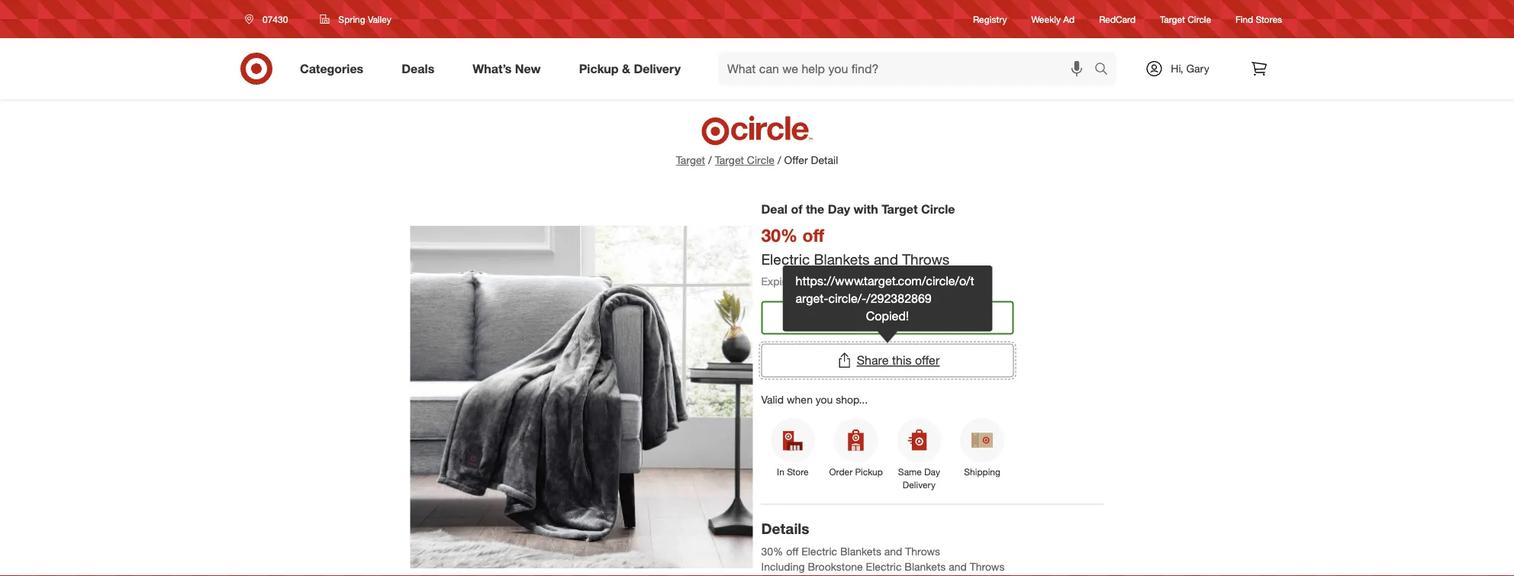 Task type: describe. For each thing, give the bounding box(es) containing it.
spring valley button
[[310, 5, 401, 33]]

deals link
[[389, 52, 454, 85]]

What can we help you find? suggestions appear below search field
[[718, 52, 1098, 85]]

this
[[892, 353, 912, 368]]

gary
[[1186, 62, 1209, 75]]

07430 button
[[235, 5, 304, 33]]

valid when you shop...
[[761, 393, 868, 406]]

shop...
[[836, 393, 868, 406]]

spring
[[338, 13, 365, 25]]

what's new
[[473, 61, 541, 76]]

offer saved
[[863, 310, 930, 325]]

hi, gary
[[1171, 62, 1209, 75]]

december
[[800, 274, 850, 288]]

1 vertical spatial throws
[[905, 545, 940, 558]]

2 vertical spatial circle
[[921, 201, 955, 216]]

spring valley
[[338, 13, 391, 25]]

30% off electric blankets and throws expires december 5th •
[[761, 224, 950, 288]]

registry link
[[973, 13, 1007, 26]]

offer inside button
[[863, 310, 892, 325]]

hi,
[[1171, 62, 1183, 75]]

same
[[898, 466, 922, 478]]

you
[[816, 393, 833, 406]]

new
[[515, 61, 541, 76]]

target / target circle / offer detail
[[676, 153, 838, 167]]

copied!
[[866, 308, 909, 323]]

what's new link
[[460, 52, 560, 85]]

target circle button
[[715, 153, 775, 168]]

deals
[[402, 61, 434, 76]]

saved
[[896, 310, 930, 325]]

pickup & delivery link
[[566, 52, 700, 85]]

pickup & delivery
[[579, 61, 681, 76]]

what's
[[473, 61, 512, 76]]

registry
[[973, 13, 1007, 25]]

offer saved button
[[761, 301, 1014, 335]]

details
[[761, 520, 809, 538]]

1 vertical spatial electric
[[801, 545, 837, 558]]

offer
[[915, 353, 940, 368]]

target circle logo image
[[699, 114, 815, 147]]

share this offer
[[857, 353, 940, 368]]

target circle
[[1160, 13, 1211, 25]]

1 vertical spatial blankets
[[840, 545, 881, 558]]

2 vertical spatial electric
[[866, 560, 902, 574]]

day inside same day delivery
[[924, 466, 940, 478]]

share
[[857, 353, 889, 368]]

deal
[[761, 201, 788, 216]]

delivery for day
[[903, 479, 936, 491]]

expires
[[761, 274, 797, 288]]

ad
[[1063, 13, 1075, 25]]

categories
[[300, 61, 363, 76]]

0 vertical spatial offer
[[784, 153, 808, 167]]

2 vertical spatial throws
[[970, 560, 1005, 574]]

https://www.target.com/circle/o/t arget-circle/-/292382869 copied!
[[796, 274, 974, 323]]

store
[[787, 466, 809, 478]]

brookstone
[[808, 560, 863, 574]]

target link
[[676, 153, 705, 167]]

order
[[829, 466, 853, 478]]



Task type: locate. For each thing, give the bounding box(es) containing it.
of
[[791, 201, 802, 216]]

blankets
[[814, 250, 870, 268], [840, 545, 881, 558], [905, 560, 946, 574]]

delivery
[[634, 61, 681, 76], [903, 479, 936, 491]]

find stores link
[[1236, 13, 1282, 26]]

pickup left &
[[579, 61, 619, 76]]

1 vertical spatial offer
[[863, 310, 892, 325]]

search
[[1088, 63, 1124, 78]]

delivery inside same day delivery
[[903, 479, 936, 491]]

weekly ad
[[1031, 13, 1075, 25]]

offer left detail
[[784, 153, 808, 167]]

shipping
[[964, 466, 1000, 478]]

with
[[854, 201, 878, 216]]

when
[[787, 393, 813, 406]]

target circle link down target circle logo
[[715, 153, 775, 168]]

•
[[871, 274, 877, 288]]

share this offer button
[[761, 344, 1014, 377]]

1 vertical spatial day
[[924, 466, 940, 478]]

delivery down same
[[903, 479, 936, 491]]

electric right brookstone
[[866, 560, 902, 574]]

30%
[[761, 224, 798, 246], [761, 545, 783, 558]]

1 horizontal spatial target circle link
[[1160, 13, 1211, 26]]

throws inside 30% off electric blankets and throws expires december 5th •
[[902, 250, 950, 268]]

weekly ad link
[[1031, 13, 1075, 26]]

0 horizontal spatial offer
[[784, 153, 808, 167]]

deal of the day with target circle
[[761, 201, 955, 216]]

/ right target link
[[708, 153, 712, 167]]

and inside 30% off electric blankets and throws expires december 5th •
[[874, 250, 898, 268]]

&
[[622, 61, 630, 76]]

target circle link
[[1160, 13, 1211, 26], [715, 153, 775, 168]]

off up including at the right of page
[[786, 545, 798, 558]]

throws
[[902, 250, 950, 268], [905, 545, 940, 558], [970, 560, 1005, 574]]

redcard
[[1099, 13, 1136, 25]]

1 horizontal spatial pickup
[[855, 466, 883, 478]]

1 horizontal spatial day
[[924, 466, 940, 478]]

1 vertical spatial delivery
[[903, 479, 936, 491]]

1 vertical spatial off
[[786, 545, 798, 558]]

day right same
[[924, 466, 940, 478]]

30% inside details 30% off electric blankets and throws including brookstone electric blankets and throws
[[761, 545, 783, 558]]

0 horizontal spatial delivery
[[634, 61, 681, 76]]

2 / from the left
[[778, 153, 781, 167]]

0 vertical spatial electric
[[761, 250, 810, 268]]

target left target circle "button"
[[676, 153, 705, 167]]

0 vertical spatial target circle link
[[1160, 13, 1211, 26]]

1 vertical spatial and
[[884, 545, 902, 558]]

electric inside 30% off electric blankets and throws expires december 5th •
[[761, 250, 810, 268]]

off inside 30% off electric blankets and throws expires december 5th •
[[802, 224, 824, 246]]

0 horizontal spatial pickup
[[579, 61, 619, 76]]

same day delivery
[[898, 466, 940, 491]]

1 horizontal spatial off
[[802, 224, 824, 246]]

offer
[[784, 153, 808, 167], [863, 310, 892, 325]]

1 / from the left
[[708, 153, 712, 167]]

weekly
[[1031, 13, 1061, 25]]

1 30% from the top
[[761, 224, 798, 246]]

off down the on the top right of page
[[802, 224, 824, 246]]

2 horizontal spatial circle
[[1188, 13, 1211, 25]]

circle down target circle logo
[[747, 153, 775, 167]]

/
[[708, 153, 712, 167], [778, 153, 781, 167]]

and
[[874, 250, 898, 268], [884, 545, 902, 558], [949, 560, 967, 574]]

find
[[1236, 13, 1253, 25]]

30% up including at the right of page
[[761, 545, 783, 558]]

https://www.target.com/circle/o/t
[[796, 274, 974, 288]]

target right with
[[882, 201, 918, 216]]

0 horizontal spatial off
[[786, 545, 798, 558]]

search button
[[1088, 52, 1124, 89]]

2 vertical spatial and
[[949, 560, 967, 574]]

0 vertical spatial off
[[802, 224, 824, 246]]

target right target link
[[715, 153, 744, 167]]

details 30% off electric blankets and throws including brookstone electric blankets and throws
[[761, 520, 1005, 574]]

redcard link
[[1099, 13, 1136, 26]]

1 horizontal spatial /
[[778, 153, 781, 167]]

1 horizontal spatial circle
[[921, 201, 955, 216]]

1 vertical spatial pickup
[[855, 466, 883, 478]]

valley
[[368, 13, 391, 25]]

0 horizontal spatial day
[[828, 201, 850, 216]]

0 vertical spatial throws
[[902, 250, 950, 268]]

1 horizontal spatial offer
[[863, 310, 892, 325]]

stores
[[1256, 13, 1282, 25]]

day right the on the top right of page
[[828, 201, 850, 216]]

1 vertical spatial 30%
[[761, 545, 783, 558]]

0 vertical spatial circle
[[1188, 13, 1211, 25]]

target
[[1160, 13, 1185, 25], [676, 153, 705, 167], [715, 153, 744, 167], [882, 201, 918, 216]]

in
[[777, 466, 784, 478]]

0 horizontal spatial target circle link
[[715, 153, 775, 168]]

electric
[[761, 250, 810, 268], [801, 545, 837, 558], [866, 560, 902, 574]]

0 horizontal spatial circle
[[747, 153, 775, 167]]

0 vertical spatial 30%
[[761, 224, 798, 246]]

off
[[802, 224, 824, 246], [786, 545, 798, 558]]

circle left find
[[1188, 13, 1211, 25]]

the
[[806, 201, 824, 216]]

/ right target circle "button"
[[778, 153, 781, 167]]

07430
[[263, 13, 288, 25]]

valid
[[761, 393, 784, 406]]

1 horizontal spatial delivery
[[903, 479, 936, 491]]

30% down the deal
[[761, 224, 798, 246]]

find stores
[[1236, 13, 1282, 25]]

circle/-
[[828, 291, 866, 306]]

order pickup
[[829, 466, 883, 478]]

electric up brookstone
[[801, 545, 837, 558]]

delivery for &
[[634, 61, 681, 76]]

0 vertical spatial and
[[874, 250, 898, 268]]

circle
[[1188, 13, 1211, 25], [747, 153, 775, 167], [921, 201, 955, 216]]

day
[[828, 201, 850, 216], [924, 466, 940, 478]]

pickup right order at the bottom of the page
[[855, 466, 883, 478]]

offer down /292382869
[[863, 310, 892, 325]]

in store
[[777, 466, 809, 478]]

0 vertical spatial blankets
[[814, 250, 870, 268]]

circle right with
[[921, 201, 955, 216]]

blankets inside 30% off electric blankets and throws expires december 5th •
[[814, 250, 870, 268]]

electric up expires
[[761, 250, 810, 268]]

off inside details 30% off electric blankets and throws including brookstone electric blankets and throws
[[786, 545, 798, 558]]

1 vertical spatial target circle link
[[715, 153, 775, 168]]

5th
[[853, 274, 868, 288]]

target circle link up hi, gary
[[1160, 13, 1211, 26]]

target up hi,
[[1160, 13, 1185, 25]]

detail
[[811, 153, 838, 167]]

2 vertical spatial blankets
[[905, 560, 946, 574]]

0 horizontal spatial /
[[708, 153, 712, 167]]

/292382869
[[866, 291, 932, 306]]

0 vertical spatial delivery
[[634, 61, 681, 76]]

categories link
[[287, 52, 383, 85]]

including
[[761, 560, 805, 574]]

arget-
[[796, 291, 828, 306]]

0 vertical spatial pickup
[[579, 61, 619, 76]]

2 30% from the top
[[761, 545, 783, 558]]

30% inside 30% off electric blankets and throws expires december 5th •
[[761, 224, 798, 246]]

0 vertical spatial day
[[828, 201, 850, 216]]

1 vertical spatial circle
[[747, 153, 775, 167]]

pickup
[[579, 61, 619, 76], [855, 466, 883, 478]]

delivery right &
[[634, 61, 681, 76]]



Task type: vqa. For each thing, say whether or not it's contained in the screenshot.
Educational Focus: Numbers, Problem Solving
no



